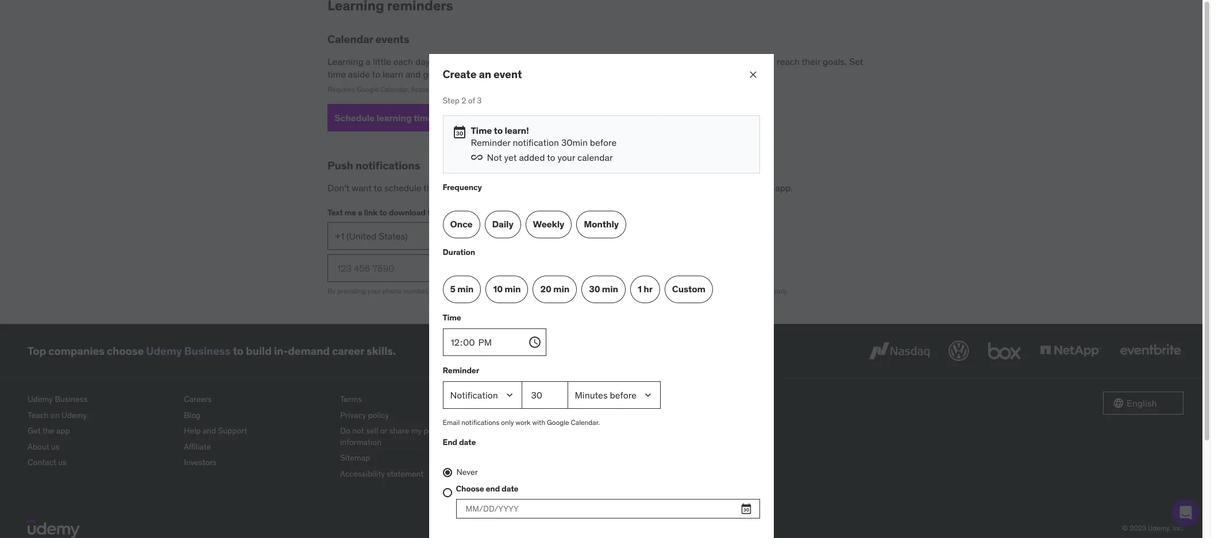 Task type: vqa. For each thing, say whether or not it's contained in the screenshot.
"up" to the left
no



Task type: describe. For each thing, give the bounding box(es) containing it.
careers link
[[184, 392, 331, 408]]

not yet added to your calendar
[[487, 152, 613, 163]]

create an event dialog
[[429, 54, 774, 538]]

build
[[246, 344, 272, 358]]

1 vertical spatial reminder
[[443, 366, 479, 376]]

one-
[[499, 287, 513, 295]]

sitemap link
[[340, 451, 487, 467]]

students
[[557, 56, 593, 67]]

each
[[393, 56, 413, 67]]

time for time
[[443, 313, 461, 323]]

terms privacy policy do not sell or share my personal information sitemap accessibility statement
[[340, 394, 455, 479]]

frequency
[[443, 182, 482, 193]]

schedule
[[334, 112, 375, 123]]

0 vertical spatial the
[[698, 182, 712, 194]]

you
[[430, 287, 441, 295]]

custom
[[672, 283, 706, 295]]

reach
[[777, 56, 800, 67]]

research
[[469, 56, 508, 67]]

do
[[340, 426, 350, 436]]

5 min
[[450, 283, 474, 295]]

investors
[[184, 458, 217, 468]]

aside
[[348, 68, 370, 80]]

message
[[577, 287, 605, 295]]

hr
[[644, 283, 653, 295]]

english button
[[1103, 392, 1184, 415]]

share
[[389, 426, 409, 436]]

min for 10 min
[[505, 283, 521, 295]]

contact
[[28, 458, 56, 468]]

2 vertical spatial get
[[647, 287, 658, 295]]

to right added
[[547, 152, 555, 163]]

close modal image
[[747, 69, 759, 80]]

choose
[[107, 344, 144, 358]]

event
[[494, 67, 522, 81]]

volkswagen image
[[946, 338, 972, 364]]

by
[[328, 287, 336, 295]]

reminder
[[537, 182, 573, 194]]

set inside learning a little each day adds up. research shows that students who make learning a habit are more likely to reach their goals. set time aside to learn and get reminders using your learning scheduler. requires google calendar, apple calendar, or outlook
[[849, 56, 863, 67]]

english
[[1127, 398, 1157, 409]]

statement
[[387, 469, 424, 479]]

0 vertical spatial business
[[184, 344, 231, 358]]

blog
[[184, 410, 201, 420]]

never
[[457, 467, 478, 477]]

career
[[332, 344, 364, 358]]

end date
[[443, 437, 476, 448]]

get the app link
[[28, 424, 175, 439]]

the for text me a link to download the app
[[427, 208, 440, 218]]

text
[[564, 287, 576, 295]]

123 456 7890 text field
[[328, 255, 443, 282]]

to right 30 min
[[639, 287, 646, 295]]

to right the 5
[[462, 287, 468, 295]]

to down 'little'
[[372, 68, 380, 80]]

don't want to schedule time blocks? set a learning reminder to get push notifications from the udemy mobile app.
[[328, 182, 793, 194]]

notifications for push notifications
[[356, 159, 420, 172]]

yet
[[504, 152, 517, 163]]

to left build at the left bottom of the page
[[233, 344, 243, 358]]

to right reminder
[[575, 182, 584, 194]]

me
[[345, 208, 356, 218]]

1 vertical spatial notifications
[[624, 182, 675, 194]]

0 vertical spatial with
[[607, 287, 620, 295]]

1 vertical spatial app.
[[659, 287, 672, 295]]

top companies choose udemy business to build in-demand career skills.
[[28, 344, 396, 358]]

rates
[[739, 287, 755, 295]]

reminder inside time to learn! reminder notification 30min before
[[471, 137, 511, 149]]

get inside learning a little each day adds up. research shows that students who make learning a habit are more likely to reach their goals. set time aside to learn and get reminders using your learning scheduler. requires google calendar, apple calendar, or outlook
[[423, 68, 437, 80]]

to inside time to learn! reminder notification 30min before
[[494, 125, 503, 136]]

udemy right choose
[[146, 344, 182, 358]]

not
[[487, 152, 502, 163]]

google inside create an event dialog
[[547, 418, 569, 427]]

learning inside button
[[377, 112, 412, 123]]

standard
[[674, 287, 702, 295]]

providing
[[337, 287, 366, 295]]

agree
[[443, 287, 460, 295]]

udemy image
[[28, 519, 80, 538]]

calendar events
[[328, 32, 409, 46]]

and inside learning a little each day adds up. research shows that students who make learning a habit are more likely to reach their goals. set time aside to learn and get reminders using your learning scheduler. requires google calendar, apple calendar, or outlook
[[405, 68, 421, 80]]

don't
[[328, 182, 350, 194]]

create an event
[[443, 67, 522, 81]]

phone
[[383, 287, 402, 295]]

2 calendar, from the left
[[430, 85, 459, 94]]

30
[[589, 283, 600, 295]]

receive
[[470, 287, 492, 295]]

on
[[51, 410, 60, 420]]

0 horizontal spatial date
[[459, 437, 476, 448]]

mobile
[[745, 182, 773, 194]]

5
[[450, 283, 456, 295]]

1 vertical spatial us
[[58, 458, 67, 468]]

investors link
[[184, 455, 331, 471]]

google inside learning a little each day adds up. research shows that students who make learning a habit are more likely to reach their goals. set time aside to learn and get reminders using your learning scheduler. requires google calendar, apple calendar, or outlook
[[357, 85, 379, 94]]

your inside create an event dialog
[[558, 152, 575, 163]]

30 min
[[589, 283, 618, 295]]

and inside careers blog help and support affiliate investors
[[203, 426, 216, 436]]

information
[[340, 437, 382, 447]]

learning down yet
[[501, 182, 534, 194]]

30min
[[561, 137, 588, 149]]

the for udemy business teach on udemy get the app about us contact us
[[43, 426, 54, 436]]

udemy right on
[[62, 410, 87, 420]]

terms link
[[340, 392, 487, 408]]

10 min
[[493, 283, 521, 295]]

push
[[602, 182, 622, 194]]

schedule
[[384, 182, 422, 194]]

that
[[538, 56, 554, 67]]

email notifications only work with google calendar.
[[443, 418, 600, 427]]

1 calendar, from the left
[[380, 85, 409, 94]]

medium image
[[453, 125, 466, 139]]

demand
[[288, 344, 330, 358]]

udemy left the mobile
[[714, 182, 743, 194]]

learning down that at the left of the page
[[527, 68, 560, 80]]

udemy up teach
[[28, 394, 53, 405]]

teach on udemy link
[[28, 408, 175, 424]]

20
[[540, 283, 551, 295]]

sitemap
[[340, 453, 370, 463]]

step 2 of 3
[[443, 95, 482, 106]]

time inside button
[[414, 112, 433, 123]]

calendar.
[[571, 418, 600, 427]]

adds
[[432, 56, 452, 67]]

eventbrite image
[[1118, 338, 1184, 364]]

inc.
[[1173, 524, 1184, 533]]

0 horizontal spatial link
[[364, 208, 378, 218]]

day
[[415, 56, 430, 67]]

business inside udemy business teach on udemy get the app about us contact us
[[55, 394, 87, 405]]

small image inside create an event dialog
[[471, 152, 482, 163]]

or inside terms privacy policy do not sell or share my personal information sitemap accessibility statement
[[380, 426, 387, 436]]



Task type: locate. For each thing, give the bounding box(es) containing it.
are
[[705, 56, 718, 67]]

1 horizontal spatial business
[[184, 344, 231, 358]]

to left download
[[379, 208, 387, 218]]

support
[[218, 426, 247, 436]]

likely
[[743, 56, 764, 67]]

or up 2
[[461, 85, 467, 94]]

the right download
[[427, 208, 440, 218]]

my
[[411, 426, 422, 436]]

0 horizontal spatial time
[[443, 313, 461, 323]]

1 horizontal spatial with
[[607, 287, 620, 295]]

small image left not
[[471, 152, 482, 163]]

contact us link
[[28, 455, 175, 471]]

None number field
[[522, 381, 568, 409]]

2 vertical spatial notifications
[[462, 418, 500, 427]]

0 horizontal spatial your
[[368, 287, 381, 295]]

careers blog help and support affiliate investors
[[184, 394, 247, 468]]

notifications left only at the bottom of the page
[[462, 418, 500, 427]]

notifications left from
[[624, 182, 675, 194]]

0 vertical spatial and
[[405, 68, 421, 80]]

apple
[[411, 85, 429, 94]]

netapp image
[[1038, 338, 1104, 364]]

to
[[766, 56, 775, 67], [372, 68, 380, 80], [494, 125, 503, 136], [547, 152, 555, 163], [374, 182, 382, 194], [575, 182, 584, 194], [379, 208, 387, 218], [462, 287, 468, 295], [639, 287, 646, 295], [233, 344, 243, 358]]

business
[[184, 344, 231, 358], [55, 394, 87, 405]]

app for get
[[56, 426, 70, 436]]

min for 30 min
[[602, 283, 618, 295]]

0 vertical spatial small image
[[435, 112, 447, 124]]

1 horizontal spatial app
[[441, 208, 456, 218]]

date
[[459, 437, 476, 448], [502, 484, 518, 494]]

their
[[802, 56, 821, 67]]

0 vertical spatial your
[[507, 68, 525, 80]]

a down not
[[494, 182, 499, 194]]

min
[[457, 283, 474, 295], [505, 283, 521, 295], [553, 283, 570, 295], [602, 283, 618, 295]]

0 horizontal spatial calendar,
[[380, 85, 409, 94]]

notifications for email notifications only work with google calendar.
[[462, 418, 500, 427]]

choose end date
[[456, 484, 518, 494]]

0 vertical spatial notifications
[[356, 159, 420, 172]]

with right 30
[[607, 287, 620, 295]]

download
[[389, 208, 426, 218]]

0 horizontal spatial and
[[203, 426, 216, 436]]

set right blocks?
[[478, 182, 492, 194]]

1 hr
[[638, 283, 653, 295]]

1 horizontal spatial your
[[507, 68, 525, 80]]

and right help
[[203, 426, 216, 436]]

0 vertical spatial reminder
[[471, 137, 511, 149]]

0 vertical spatial get
[[423, 68, 437, 80]]

make
[[614, 56, 637, 67]]

calendar,
[[380, 85, 409, 94], [430, 85, 459, 94]]

udemy,
[[1148, 524, 1171, 533]]

2 vertical spatial the
[[43, 426, 54, 436]]

1 horizontal spatial google
[[547, 418, 569, 427]]

app
[[441, 208, 456, 218], [56, 426, 70, 436]]

calendar
[[328, 32, 373, 46]]

2
[[462, 95, 466, 106]]

0 horizontal spatial the
[[43, 426, 54, 436]]

2 horizontal spatial get
[[647, 287, 658, 295]]

google
[[357, 85, 379, 94], [547, 418, 569, 427]]

monthly
[[584, 219, 619, 230]]

set
[[849, 56, 863, 67], [478, 182, 492, 194]]

0 horizontal spatial business
[[55, 394, 87, 405]]

0 vertical spatial or
[[461, 85, 467, 94]]

link left hr
[[627, 287, 638, 295]]

2 vertical spatial your
[[368, 287, 381, 295]]

time left blocks?
[[424, 182, 442, 194]]

2 horizontal spatial the
[[698, 182, 712, 194]]

link right me
[[364, 208, 378, 218]]

who
[[595, 56, 612, 67]]

small image
[[1113, 398, 1125, 409]]

0 vertical spatial udemy business link
[[146, 344, 231, 358]]

small image inside schedule learning time button
[[435, 112, 447, 124]]

min right 20
[[553, 283, 570, 295]]

to right want
[[374, 182, 382, 194]]

by providing your phone number, you agree to receive a one-time automated text message with a link to get app. standard messaging rates may apply.
[[328, 287, 789, 295]]

0 horizontal spatial small image
[[435, 112, 447, 124]]

0 vertical spatial link
[[364, 208, 378, 218]]

small image down step
[[435, 112, 447, 124]]

time down agree
[[443, 313, 461, 323]]

min right the 5
[[457, 283, 474, 295]]

using
[[483, 68, 505, 80]]

accessibility
[[340, 469, 385, 479]]

learning right make on the right of the page
[[639, 56, 672, 67]]

1 horizontal spatial calendar,
[[430, 85, 459, 94]]

get right 1
[[647, 287, 658, 295]]

automated
[[529, 287, 562, 295]]

more
[[720, 56, 741, 67]]

blocks?
[[444, 182, 475, 194]]

0 horizontal spatial app
[[56, 426, 70, 436]]

1 vertical spatial link
[[627, 287, 638, 295]]

app. right hr
[[659, 287, 672, 295]]

duration
[[443, 247, 475, 257]]

calendar, up step
[[430, 85, 459, 94]]

google left calendar.
[[547, 418, 569, 427]]

personal
[[424, 426, 455, 436]]

udemy business link up get the app link
[[28, 392, 175, 408]]

0 vertical spatial app.
[[775, 182, 793, 194]]

with
[[607, 287, 620, 295], [532, 418, 545, 427]]

nasdaq image
[[867, 338, 933, 364]]

app inside udemy business teach on udemy get the app about us contact us
[[56, 426, 70, 436]]

notifications inside create an event dialog
[[462, 418, 500, 427]]

1 vertical spatial udemy business link
[[28, 392, 175, 408]]

1 horizontal spatial and
[[405, 68, 421, 80]]

udemy business teach on udemy get the app about us contact us
[[28, 394, 87, 468]]

push
[[328, 159, 353, 172]]

time right the 10
[[513, 287, 527, 295]]

or right sell
[[380, 426, 387, 436]]

1 vertical spatial set
[[478, 182, 492, 194]]

time inside time to learn! reminder notification 30min before
[[471, 125, 492, 136]]

notifications
[[356, 159, 420, 172], [624, 182, 675, 194], [462, 418, 500, 427]]

1 vertical spatial time
[[443, 313, 461, 323]]

us right about
[[51, 442, 60, 452]]

app for download
[[441, 208, 456, 218]]

do not sell or share my personal information button
[[340, 424, 487, 451]]

to right likely
[[766, 56, 775, 67]]

shows
[[510, 56, 536, 67]]

outlook
[[469, 85, 493, 94]]

teach
[[28, 410, 49, 420]]

schedule learning time button
[[328, 104, 454, 132]]

1 vertical spatial business
[[55, 394, 87, 405]]

time to learn! reminder notification 30min before
[[471, 125, 617, 149]]

1
[[638, 283, 642, 295]]

1 vertical spatial date
[[502, 484, 518, 494]]

1 vertical spatial get
[[586, 182, 600, 194]]

0 horizontal spatial get
[[423, 68, 437, 80]]

1 horizontal spatial app.
[[775, 182, 793, 194]]

min for 20 min
[[553, 283, 570, 295]]

top
[[28, 344, 46, 358]]

calendar, down learn
[[380, 85, 409, 94]]

reminder
[[471, 137, 511, 149], [443, 366, 479, 376]]

business up careers
[[184, 344, 231, 358]]

1 min from the left
[[457, 283, 474, 295]]

your left phone
[[368, 287, 381, 295]]

Time time field
[[443, 329, 542, 356]]

0 vertical spatial time
[[471, 125, 492, 136]]

time
[[328, 68, 346, 80], [414, 112, 433, 123], [424, 182, 442, 194], [513, 287, 527, 295]]

app. right the mobile
[[775, 182, 793, 194]]

10
[[493, 283, 503, 295]]

or
[[461, 85, 467, 94], [380, 426, 387, 436]]

with right work
[[532, 418, 545, 427]]

1 vertical spatial google
[[547, 418, 569, 427]]

once
[[450, 219, 473, 230]]

0 horizontal spatial google
[[357, 85, 379, 94]]

learning a little each day adds up. research shows that students who make learning a habit are more likely to reach their goals. set time aside to learn and get reminders using your learning scheduler. requires google calendar, apple calendar, or outlook
[[328, 56, 863, 94]]

2 horizontal spatial notifications
[[624, 182, 675, 194]]

a left 'habit'
[[674, 56, 679, 67]]

to left learn!
[[494, 125, 503, 136]]

an
[[479, 67, 491, 81]]

privacy
[[340, 410, 366, 420]]

get left the push
[[586, 182, 600, 194]]

skills.
[[367, 344, 396, 358]]

1 vertical spatial your
[[558, 152, 575, 163]]

date right end
[[459, 437, 476, 448]]

1 vertical spatial small image
[[471, 152, 482, 163]]

reminder up not
[[471, 137, 511, 149]]

a right me
[[358, 208, 362, 218]]

none number field inside create an event dialog
[[522, 381, 568, 409]]

3 min from the left
[[553, 283, 570, 295]]

your inside learning a little each day adds up. research shows that students who make learning a habit are more likely to reach their goals. set time aside to learn and get reminders using your learning scheduler. requires google calendar, apple calendar, or outlook
[[507, 68, 525, 80]]

1 vertical spatial or
[[380, 426, 387, 436]]

about
[[28, 442, 49, 452]]

1 horizontal spatial or
[[461, 85, 467, 94]]

business up on
[[55, 394, 87, 405]]

set right goals.
[[849, 56, 863, 67]]

2 horizontal spatial your
[[558, 152, 575, 163]]

end
[[486, 484, 500, 494]]

box image
[[986, 338, 1024, 364]]

a left one-
[[494, 287, 498, 295]]

1 horizontal spatial date
[[502, 484, 518, 494]]

google down aside
[[357, 85, 379, 94]]

min right the 10
[[505, 283, 521, 295]]

min for 5 min
[[457, 283, 474, 295]]

2 min from the left
[[505, 283, 521, 295]]

text me a link to download the app
[[328, 208, 456, 218]]

min right 30
[[602, 283, 618, 295]]

© 2023 udemy, inc.
[[1123, 524, 1184, 533]]

learn!
[[505, 125, 529, 136]]

0 horizontal spatial set
[[478, 182, 492, 194]]

time for time to learn! reminder notification 30min before
[[471, 125, 492, 136]]

goals.
[[823, 56, 847, 67]]

before
[[590, 137, 617, 149]]

weekly
[[533, 219, 564, 230]]

0 horizontal spatial with
[[532, 418, 545, 427]]

the right from
[[698, 182, 712, 194]]

schedule learning time
[[334, 112, 433, 123]]

learning down apple
[[377, 112, 412, 123]]

0 vertical spatial app
[[441, 208, 456, 218]]

get down day
[[423, 68, 437, 80]]

1 horizontal spatial time
[[471, 125, 492, 136]]

udemy
[[714, 182, 743, 194], [146, 344, 182, 358], [28, 394, 53, 405], [62, 410, 87, 420]]

1 horizontal spatial the
[[427, 208, 440, 218]]

app down on
[[56, 426, 70, 436]]

udemy business link up careers
[[146, 344, 231, 358]]

0 horizontal spatial or
[[380, 426, 387, 436]]

0 vertical spatial date
[[459, 437, 476, 448]]

1 horizontal spatial notifications
[[462, 418, 500, 427]]

0 vertical spatial google
[[357, 85, 379, 94]]

added
[[519, 152, 545, 163]]

time down learning
[[328, 68, 346, 80]]

from
[[677, 182, 696, 194]]

Choose end date text field
[[456, 499, 760, 519]]

little
[[373, 56, 391, 67]]

1 vertical spatial app
[[56, 426, 70, 436]]

with inside create an event dialog
[[532, 418, 545, 427]]

your down 30min
[[558, 152, 575, 163]]

a left 1
[[622, 287, 625, 295]]

notifications up schedule
[[356, 159, 420, 172]]

1 horizontal spatial small image
[[471, 152, 482, 163]]

policy
[[368, 410, 389, 420]]

learning
[[639, 56, 672, 67], [527, 68, 560, 80], [377, 112, 412, 123], [501, 182, 534, 194]]

time right medium image
[[471, 125, 492, 136]]

in-
[[274, 344, 288, 358]]

or inside learning a little each day adds up. research shows that students who make learning a habit are more likely to reach their goals. set time aside to learn and get reminders using your learning scheduler. requires google calendar, apple calendar, or outlook
[[461, 85, 467, 94]]

0 vertical spatial set
[[849, 56, 863, 67]]

and down day
[[405, 68, 421, 80]]

1 horizontal spatial link
[[627, 287, 638, 295]]

a
[[366, 56, 371, 67], [674, 56, 679, 67], [494, 182, 499, 194], [358, 208, 362, 218], [494, 287, 498, 295], [622, 287, 625, 295]]

1 vertical spatial and
[[203, 426, 216, 436]]

1 horizontal spatial get
[[586, 182, 600, 194]]

0 vertical spatial us
[[51, 442, 60, 452]]

create
[[443, 67, 477, 81]]

small image
[[435, 112, 447, 124], [471, 152, 482, 163]]

app.
[[775, 182, 793, 194], [659, 287, 672, 295]]

time inside learning a little each day adds up. research shows that students who make learning a habit are more likely to reach their goals. set time aside to learn and get reminders using your learning scheduler. requires google calendar, apple calendar, or outlook
[[328, 68, 346, 80]]

4 min from the left
[[602, 283, 618, 295]]

up.
[[454, 56, 467, 67]]

1 horizontal spatial set
[[849, 56, 863, 67]]

choose
[[456, 484, 484, 494]]

your down shows at the left
[[507, 68, 525, 80]]

the right get
[[43, 426, 54, 436]]

the inside udemy business teach on udemy get the app about us contact us
[[43, 426, 54, 436]]

0 horizontal spatial notifications
[[356, 159, 420, 172]]

accessibility statement link
[[340, 467, 487, 482]]

1 vertical spatial the
[[427, 208, 440, 218]]

1 vertical spatial with
[[532, 418, 545, 427]]

step
[[443, 95, 460, 106]]

habit
[[682, 56, 702, 67]]

0 horizontal spatial app.
[[659, 287, 672, 295]]

not
[[352, 426, 364, 436]]

app up once
[[441, 208, 456, 218]]

time down apple
[[414, 112, 433, 123]]

date right the end
[[502, 484, 518, 494]]

a left 'little'
[[366, 56, 371, 67]]

number,
[[404, 287, 429, 295]]

reminder down time time field
[[443, 366, 479, 376]]

us right contact
[[58, 458, 67, 468]]



